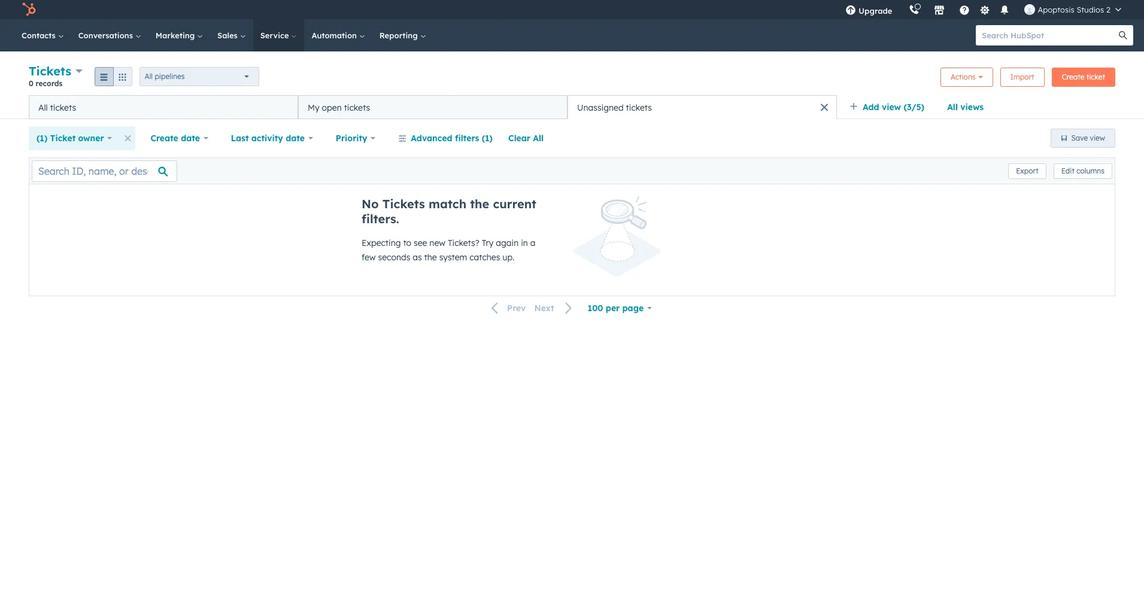 Task type: locate. For each thing, give the bounding box(es) containing it.
menu item
[[901, 0, 903, 19]]

group
[[94, 67, 132, 86]]

service
[[260, 31, 291, 40]]

0 horizontal spatial view
[[882, 102, 901, 113]]

sales
[[217, 31, 240, 40]]

calling icon button
[[904, 2, 925, 17]]

create date
[[150, 133, 200, 144]]

clear all
[[508, 133, 544, 144]]

0 horizontal spatial the
[[424, 252, 437, 263]]

help image
[[959, 5, 970, 16]]

0 horizontal spatial (1)
[[37, 133, 47, 144]]

1 horizontal spatial (1)
[[482, 133, 493, 144]]

studios
[[1077, 5, 1104, 14]]

last activity date
[[231, 133, 305, 144]]

view inside button
[[1090, 133, 1105, 142]]

create left ticket
[[1062, 72, 1084, 81]]

marketplaces button
[[927, 0, 952, 19]]

filters
[[455, 133, 479, 144]]

save view button
[[1050, 129, 1115, 148]]

the right the match
[[470, 196, 489, 211]]

1 horizontal spatial the
[[470, 196, 489, 211]]

tickets up the records
[[29, 63, 71, 78]]

create inside the create date popup button
[[150, 133, 178, 144]]

0 horizontal spatial tickets
[[29, 63, 71, 78]]

marketplaces image
[[934, 5, 945, 16]]

next
[[534, 303, 554, 314]]

apoptosis
[[1038, 5, 1074, 14]]

3 tickets from the left
[[626, 102, 652, 113]]

all down 0 records
[[38, 102, 48, 113]]

edit columns button
[[1053, 163, 1112, 179]]

tickets for all tickets
[[50, 102, 76, 113]]

2 horizontal spatial tickets
[[626, 102, 652, 113]]

1 horizontal spatial view
[[1090, 133, 1105, 142]]

0 horizontal spatial create
[[150, 133, 178, 144]]

view
[[882, 102, 901, 113], [1090, 133, 1105, 142]]

all
[[145, 72, 153, 81], [947, 102, 958, 113], [38, 102, 48, 113], [533, 133, 544, 144]]

search image
[[1119, 31, 1127, 40]]

all views link
[[939, 95, 991, 119]]

pipelines
[[155, 72, 185, 81]]

all inside button
[[38, 102, 48, 113]]

Search HubSpot search field
[[976, 25, 1122, 45]]

marketing link
[[148, 19, 210, 51]]

view right save
[[1090, 133, 1105, 142]]

(3/5)
[[904, 102, 924, 113]]

tickets banner
[[29, 62, 1115, 95]]

0 vertical spatial create
[[1062, 72, 1084, 81]]

tickets right "open"
[[344, 102, 370, 113]]

create inside the create ticket button
[[1062, 72, 1084, 81]]

in
[[521, 238, 528, 248]]

1 vertical spatial the
[[424, 252, 437, 263]]

no
[[362, 196, 379, 211]]

all left pipelines
[[145, 72, 153, 81]]

service link
[[253, 19, 304, 51]]

page
[[622, 303, 644, 314]]

the
[[470, 196, 489, 211], [424, 252, 437, 263]]

1 horizontal spatial create
[[1062, 72, 1084, 81]]

filters.
[[362, 211, 399, 226]]

automation
[[312, 31, 359, 40]]

all views
[[947, 102, 984, 113]]

clear
[[508, 133, 530, 144]]

date down all tickets button
[[181, 133, 200, 144]]

create
[[1062, 72, 1084, 81], [150, 133, 178, 144]]

(1) left ticket
[[37, 133, 47, 144]]

all left the "views" at the right top of the page
[[947, 102, 958, 113]]

create down all tickets button
[[150, 133, 178, 144]]

pagination navigation
[[484, 300, 580, 316]]

1 (1) from the left
[[37, 133, 47, 144]]

date right activity
[[286, 133, 305, 144]]

seconds
[[378, 252, 410, 263]]

tickets down the records
[[50, 102, 76, 113]]

2 (1) from the left
[[482, 133, 493, 144]]

hubspot link
[[14, 2, 45, 17]]

unassigned
[[577, 102, 624, 113]]

hubspot image
[[22, 2, 36, 17]]

1 tickets from the left
[[50, 102, 76, 113]]

next button
[[530, 301, 580, 316]]

all right clear
[[533, 133, 544, 144]]

export
[[1016, 166, 1038, 175]]

match
[[429, 196, 466, 211]]

tickets right no
[[382, 196, 425, 211]]

tickets inside button
[[50, 102, 76, 113]]

apoptosis studios 2
[[1038, 5, 1110, 14]]

the right 'as'
[[424, 252, 437, 263]]

1 horizontal spatial date
[[286, 133, 305, 144]]

create for create ticket
[[1062, 72, 1084, 81]]

the inside expecting to see new tickets? try again in a few seconds as the system catches up.
[[424, 252, 437, 263]]

0 vertical spatial the
[[470, 196, 489, 211]]

create ticket button
[[1052, 67, 1115, 87]]

group inside tickets banner
[[94, 67, 132, 86]]

reporting
[[379, 31, 420, 40]]

expecting
[[362, 238, 401, 248]]

all for all tickets
[[38, 102, 48, 113]]

(1) ticket owner button
[[29, 126, 120, 150]]

add
[[863, 102, 879, 113]]

1 horizontal spatial tickets
[[344, 102, 370, 113]]

view right add
[[882, 102, 901, 113]]

ticket
[[1086, 72, 1105, 81]]

1 horizontal spatial tickets
[[382, 196, 425, 211]]

2 tickets from the left
[[344, 102, 370, 113]]

system
[[439, 252, 467, 263]]

0 vertical spatial view
[[882, 102, 901, 113]]

0 horizontal spatial tickets
[[50, 102, 76, 113]]

date
[[181, 133, 200, 144], [286, 133, 305, 144]]

100 per page
[[588, 303, 644, 314]]

tickets button
[[29, 62, 82, 80]]

1 vertical spatial tickets
[[382, 196, 425, 211]]

import
[[1010, 72, 1034, 81]]

1 vertical spatial view
[[1090, 133, 1105, 142]]

tickets right unassigned
[[626, 102, 652, 113]]

0 horizontal spatial date
[[181, 133, 200, 144]]

tickets inside no tickets match the current filters.
[[382, 196, 425, 211]]

all inside 'popup button'
[[145, 72, 153, 81]]

upgrade
[[859, 6, 892, 16]]

apoptosis studios 2 button
[[1017, 0, 1128, 19]]

columns
[[1076, 166, 1104, 175]]

2
[[1106, 5, 1110, 14]]

unassigned tickets
[[577, 102, 652, 113]]

settings image
[[979, 5, 990, 16]]

tickets?
[[448, 238, 479, 248]]

my
[[308, 102, 319, 113]]

menu
[[837, 0, 1130, 19]]

all for all pipelines
[[145, 72, 153, 81]]

export button
[[1008, 163, 1046, 179]]

all tickets button
[[29, 95, 298, 119]]

new
[[429, 238, 445, 248]]

(1) right filters
[[482, 133, 493, 144]]

1 vertical spatial create
[[150, 133, 178, 144]]

prev button
[[484, 301, 530, 316]]

view inside popup button
[[882, 102, 901, 113]]

unassigned tickets button
[[568, 95, 837, 119]]

view for add
[[882, 102, 901, 113]]

the inside no tickets match the current filters.
[[470, 196, 489, 211]]

0 vertical spatial tickets
[[29, 63, 71, 78]]

actions button
[[940, 67, 993, 87]]

(1)
[[37, 133, 47, 144], [482, 133, 493, 144]]

tickets
[[29, 63, 71, 78], [382, 196, 425, 211]]



Task type: describe. For each thing, give the bounding box(es) containing it.
0
[[29, 79, 33, 88]]

(1) inside "popup button"
[[37, 133, 47, 144]]

try
[[482, 238, 494, 248]]

notifications button
[[995, 0, 1015, 19]]

no tickets match the current filters.
[[362, 196, 536, 226]]

per
[[606, 303, 620, 314]]

import button
[[1000, 67, 1044, 87]]

tickets inside popup button
[[29, 63, 71, 78]]

create ticket
[[1062, 72, 1105, 81]]

sales link
[[210, 19, 253, 51]]

advanced filters (1) button
[[391, 126, 500, 150]]

prev
[[507, 303, 526, 314]]

add view (3/5)
[[863, 102, 924, 113]]

records
[[36, 79, 62, 88]]

conversations
[[78, 31, 135, 40]]

upgrade image
[[845, 5, 856, 16]]

few
[[362, 252, 376, 263]]

2 date from the left
[[286, 133, 305, 144]]

advanced
[[411, 133, 452, 144]]

activity
[[251, 133, 283, 144]]

view for save
[[1090, 133, 1105, 142]]

advanced filters (1)
[[411, 133, 493, 144]]

100
[[588, 303, 603, 314]]

Search ID, name, or description search field
[[32, 160, 177, 182]]

reporting link
[[372, 19, 433, 51]]

menu containing apoptosis studios 2
[[837, 0, 1130, 19]]

all inside button
[[533, 133, 544, 144]]

clear all button
[[500, 126, 551, 150]]

owner
[[78, 133, 104, 144]]

current
[[493, 196, 536, 211]]

notifications image
[[999, 5, 1010, 16]]

my open tickets button
[[298, 95, 568, 119]]

tickets for unassigned tickets
[[626, 102, 652, 113]]

help button
[[955, 0, 975, 19]]

all for all views
[[947, 102, 958, 113]]

all pipelines button
[[139, 67, 259, 86]]

all pipelines
[[145, 72, 185, 81]]

contacts link
[[14, 19, 71, 51]]

marketing
[[156, 31, 197, 40]]

ticket
[[50, 133, 76, 144]]

edit
[[1061, 166, 1074, 175]]

1 date from the left
[[181, 133, 200, 144]]

priority button
[[328, 126, 383, 150]]

save view
[[1071, 133, 1105, 142]]

up.
[[502, 252, 514, 263]]

priority
[[336, 133, 367, 144]]

automation link
[[304, 19, 372, 51]]

100 per page button
[[580, 296, 660, 320]]

a
[[530, 238, 535, 248]]

again
[[496, 238, 519, 248]]

open
[[322, 102, 342, 113]]

0 records
[[29, 79, 62, 88]]

add view (3/5) button
[[842, 95, 939, 119]]

to
[[403, 238, 411, 248]]

(1) ticket owner
[[37, 133, 104, 144]]

last
[[231, 133, 249, 144]]

create date button
[[143, 126, 216, 150]]

actions
[[951, 72, 976, 81]]

create for create date
[[150, 133, 178, 144]]

tara schultz image
[[1025, 4, 1035, 15]]

expecting to see new tickets? try again in a few seconds as the system catches up.
[[362, 238, 535, 263]]

see
[[414, 238, 427, 248]]

as
[[413, 252, 422, 263]]

conversations link
[[71, 19, 148, 51]]

calling icon image
[[909, 5, 920, 16]]

contacts
[[22, 31, 58, 40]]

last activity date button
[[223, 126, 321, 150]]

(1) inside button
[[482, 133, 493, 144]]

views
[[960, 102, 984, 113]]

search button
[[1113, 25, 1133, 45]]

edit columns
[[1061, 166, 1104, 175]]

catches
[[469, 252, 500, 263]]

settings link
[[977, 3, 992, 16]]

all tickets
[[38, 102, 76, 113]]



Task type: vqa. For each thing, say whether or not it's contained in the screenshot.
Create ticket the Create
yes



